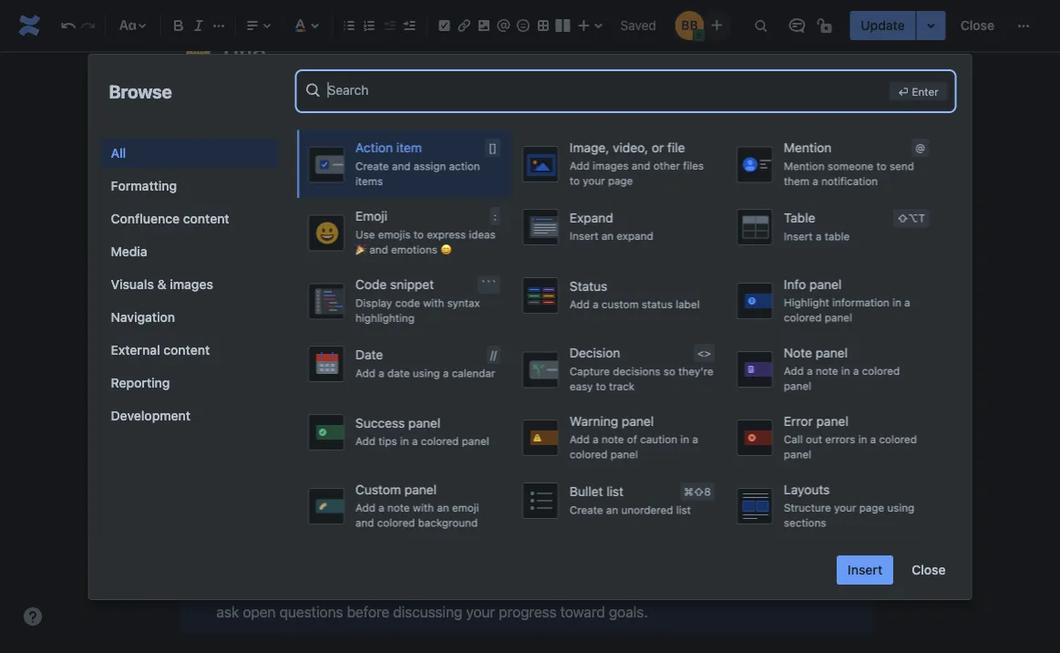Task type: describe. For each thing, give the bounding box(es) containing it.
//
[[490, 348, 497, 361]]

an inside main content area, start typing to enter text. text box
[[506, 119, 522, 136]]

action
[[449, 160, 480, 172]]

add inside success panel add tips in a colored panel
[[355, 435, 375, 448]]

success
[[355, 416, 405, 431]]

fun,
[[361, 579, 386, 596]]

editor toolbar toolbar
[[421, 531, 634, 581]]

use
[[355, 228, 375, 241]]

bullet list ⌘⇧8 image
[[339, 15, 360, 36]]

0 horizontal spatial list
[[607, 484, 624, 499]]

decisions
[[613, 365, 661, 378]]

content for confluence content
[[183, 211, 230, 226]]

create and assign action items
[[355, 160, 480, 187]]

other inside "image, video, or file add images and other files to your page"
[[653, 159, 680, 172]]

emoji image
[[513, 15, 535, 36]]

panel up emoji
[[462, 435, 489, 448]]

and inside create and assign action items
[[392, 160, 410, 172]]

&
[[157, 277, 167, 292]]

1 horizontal spatial close
[[961, 18, 995, 33]]

meeting inside start the meeting in a fun, relaxed way to warm up the conversation. then give each other time to ask open questions before discussing your progress toward goals.
[[277, 579, 330, 596]]

code snippet
[[355, 277, 434, 292]]

panel right success
[[408, 416, 440, 431]]

reporting button
[[100, 369, 279, 398]]

panel up highlight
[[810, 277, 842, 292]]

progress
[[499, 604, 557, 621]]

⌘⇧8
[[684, 485, 711, 498]]

mention image
[[493, 15, 515, 36]]

colored inside custom panel add a note with an emoji and colored background
[[377, 516, 415, 529]]

mention for mention
[[784, 140, 832, 155]]

enter
[[913, 85, 939, 98]]

create for action
[[355, 160, 389, 172]]

info panel highlight information in a colored panel
[[784, 277, 910, 324]]

materials
[[188, 421, 253, 438]]

an inside custom panel add a note with an emoji and colored background
[[437, 501, 449, 514]]

to inside capture decisions so they're easy to track
[[596, 380, 606, 393]]

add inside status add a custom status label
[[570, 298, 590, 311]]

out
[[806, 433, 822, 446]]

a left date
[[378, 367, 384, 379]]

emojis
[[378, 228, 410, 241]]

colored inside error panel call out errors in a colored panel
[[879, 433, 917, 446]]

custom panel add a note with an emoji and colored background
[[355, 482, 479, 529]]

confluence content button
[[100, 204, 279, 234]]

mention for mention someone to send them a notification
[[784, 160, 825, 172]]

image, video, or file add images and other files to your page
[[570, 140, 704, 187]]

calendar
[[452, 367, 495, 379]]

items
[[355, 175, 383, 187]]

saved
[[621, 18, 657, 33]]

panel up errors
[[816, 414, 849, 429]]

formatting
[[111, 178, 177, 193]]

open
[[243, 604, 276, 621]]

two columns image
[[428, 535, 450, 557]]

this
[[217, 119, 244, 136]]

all button
[[100, 139, 279, 168]]

note for note
[[816, 364, 838, 377]]

template
[[248, 119, 306, 136]]

a right caution
[[692, 433, 698, 446]]

media button
[[100, 237, 279, 266]]

note
[[784, 345, 812, 360]]

note for custom
[[387, 501, 410, 514]]

italic ⌘i image
[[188, 15, 210, 36]]

🎉
[[355, 243, 366, 256]]

to up action item at the top left of page
[[379, 119, 392, 136]]

custom
[[355, 482, 401, 497]]

emotions
[[391, 243, 437, 256]]

panel info image for start
[[187, 578, 209, 600]]

with inside custom panel add a note with an emoji and colored background
[[413, 501, 434, 514]]

panel down of on the right of the page
[[611, 448, 638, 461]]

emoji
[[452, 501, 479, 514]]

and inside use emojis to express ideas 🎉 and emotions 😄
[[369, 243, 388, 256]]

update
[[861, 18, 906, 33]]

colored inside success panel add tips in a colored panel
[[421, 435, 459, 448]]

they're
[[678, 365, 714, 378]]

visuals & images
[[111, 277, 213, 292]]

[]
[[488, 141, 497, 154]]

add inside custom panel add a note with an emoji and colored background
[[355, 501, 375, 514]]

external content
[[111, 343, 210, 358]]

😄
[[440, 243, 451, 256]]

numbered list ⌘⇧7 image
[[359, 15, 380, 36]]

create for bullet
[[570, 503, 603, 516]]

all
[[111, 145, 126, 161]]

visuals
[[111, 277, 154, 292]]

outdent ⇧tab image
[[378, 15, 400, 36]]

before
[[347, 604, 390, 621]]

panel info image for this
[[187, 118, 209, 140]]

capture
[[570, 365, 610, 378]]

note panel add a note in a colored panel
[[784, 345, 900, 392]]

error
[[784, 414, 813, 429]]

editable content region
[[151, 0, 919, 653]]

0 horizontal spatial using
[[413, 367, 440, 379]]

insert for insert a table
[[784, 230, 813, 242]]

expand insert an expand
[[570, 210, 653, 242]]

error panel call out errors in a colored panel
[[784, 414, 917, 461]]

information
[[832, 296, 890, 309]]

undo ⌘z image
[[57, 15, 79, 36]]

in inside error panel call out errors in a colored panel
[[859, 433, 867, 446]]

management
[[626, 119, 711, 136]]

status
[[642, 298, 673, 311]]

start
[[217, 579, 249, 596]]

to inside use emojis to express ideas 🎉 and emotions 😄
[[413, 228, 424, 241]]

update button
[[850, 11, 916, 40]]

date inside main content area, start typing to enter text. text box
[[188, 218, 221, 236]]

them
[[784, 175, 810, 187]]

syntax
[[447, 296, 480, 309]]

in inside info panel highlight information in a colored panel
[[893, 296, 902, 309]]

tool.
[[715, 119, 744, 136]]

in inside success panel add tips in a colored panel
[[400, 435, 409, 448]]

layouts image
[[552, 15, 574, 36]]

code
[[395, 296, 420, 309]]

in inside the warning panel add a note of caution in a colored panel
[[680, 433, 689, 446]]

@
[[916, 141, 925, 154]]

errors
[[825, 433, 855, 446]]

browse
[[109, 80, 172, 102]]

a down warning
[[593, 433, 599, 446]]

this template is brought to you by meetical, an online meeting management tool.
[[217, 119, 744, 136]]

⏎
[[899, 85, 910, 98]]

relaxed
[[390, 579, 437, 596]]

a inside custom panel add a note with an emoji and colored background
[[378, 501, 384, 514]]

bullet
[[570, 484, 603, 499]]

sections
[[784, 516, 826, 529]]

formatting button
[[100, 171, 279, 201]]

layouts structure your page using sections
[[784, 482, 915, 529]]

add inside note panel add a note in a colored panel
[[784, 364, 804, 377]]

your inside layouts structure your page using sections
[[834, 501, 856, 514]]

external content button
[[100, 336, 279, 365]]

colored inside note panel add a note in a colored panel
[[862, 364, 900, 377]]

brought
[[324, 119, 375, 136]]

discussing
[[393, 604, 463, 621]]

adjust update settings image
[[921, 15, 943, 36]]

warm
[[487, 579, 523, 596]]

an down "bullet list"
[[606, 503, 618, 516]]

add inside the warning panel add a note of caution in a colored panel
[[570, 433, 590, 446]]

bullet list
[[570, 484, 624, 499]]

⇧⌥t
[[898, 211, 925, 224]]

and inside custom panel add a note with an emoji and colored background
[[355, 516, 374, 529]]

a inside start the meeting in a fun, relaxed way to warm up the conversation. then give each other time to ask open questions before discussing your progress toward goals.
[[349, 579, 357, 596]]

1 vertical spatial close button
[[901, 556, 957, 585]]

files
[[683, 159, 704, 172]]

confluence
[[111, 211, 180, 226]]

Main content area, start typing to enter text. text field
[[169, 107, 884, 653]]

status
[[570, 279, 607, 294]]

insert for insert
[[848, 562, 883, 577]]

close inside browse dialog
[[912, 562, 946, 577]]



Task type: locate. For each thing, give the bounding box(es) containing it.
by
[[423, 119, 439, 136]]

0 horizontal spatial insert
[[570, 230, 599, 242]]

add left date
[[355, 367, 375, 379]]

and right 🎉
[[369, 243, 388, 256]]

close button right the "insert" button
[[901, 556, 957, 585]]

2 horizontal spatial note
[[816, 364, 838, 377]]

using down go wide icon at the right bottom
[[887, 501, 915, 514]]

navigation button
[[100, 303, 279, 332]]

your down 'warm'
[[467, 604, 495, 621]]

date inside browse dialog
[[355, 347, 383, 362]]

highlighting
[[355, 311, 414, 324]]

table
[[784, 210, 816, 225]]

custom
[[602, 298, 639, 311]]

using
[[413, 367, 440, 379], [887, 501, 915, 514]]

1 horizontal spatial create
[[570, 503, 603, 516]]

and down the custom
[[355, 516, 374, 529]]

colored down warning
[[570, 448, 608, 461]]

0 horizontal spatial your
[[467, 604, 495, 621]]

link image
[[453, 15, 475, 36]]

three columns image
[[453, 535, 475, 557]]

colored inside the warning panel add a note of caution in a colored panel
[[570, 448, 608, 461]]

content for external content
[[164, 343, 210, 358]]

advanced search image
[[304, 81, 322, 99]]

2 mention from the top
[[784, 160, 825, 172]]

a inside the "mention someone to send them a notification"
[[813, 175, 818, 187]]

0 horizontal spatial the
[[252, 579, 273, 596]]

mention inside the "mention someone to send them a notification"
[[784, 160, 825, 172]]

colored up go wide icon at the right bottom
[[879, 433, 917, 446]]

colored down the custom
[[377, 516, 415, 529]]

2 horizontal spatial insert
[[848, 562, 883, 577]]

to inside "image, video, or file add images and other files to your page"
[[570, 174, 580, 187]]

0 horizontal spatial create
[[355, 160, 389, 172]]

0 vertical spatial mention
[[784, 140, 832, 155]]

your down image,
[[583, 174, 605, 187]]

to down capture
[[596, 380, 606, 393]]

a down note
[[807, 364, 813, 377]]

0 vertical spatial with
[[423, 296, 444, 309]]

0 vertical spatial close
[[961, 18, 995, 33]]

:
[[493, 210, 497, 223]]

a down status
[[593, 298, 599, 311]]

video,
[[613, 140, 648, 155]]

1 horizontal spatial insert
[[784, 230, 813, 242]]

to down image,
[[570, 174, 580, 187]]

2 horizontal spatial your
[[834, 501, 856, 514]]

of
[[627, 433, 637, 446]]

images
[[593, 159, 629, 172], [170, 277, 213, 292]]

panel info image left start
[[187, 578, 209, 600]]

bob builder image
[[675, 11, 704, 40]]

toward
[[561, 604, 605, 621]]

panel down note
[[784, 379, 811, 392]]

1 horizontal spatial images
[[593, 159, 629, 172]]

item
[[396, 140, 422, 155]]

redo ⌘⇧z image
[[77, 15, 99, 36]]

meetical,
[[443, 119, 502, 136]]

1 vertical spatial your
[[834, 501, 856, 514]]

date up media button at top
[[188, 218, 221, 236]]

panel info image left "this"
[[187, 118, 209, 140]]

with up background
[[413, 501, 434, 514]]

date
[[188, 218, 221, 236], [355, 347, 383, 362]]

with inside the display code with syntax highlighting
[[423, 296, 444, 309]]

use emojis to express ideas 🎉 and emotions 😄
[[355, 228, 496, 256]]

structure
[[784, 501, 831, 514]]

ask
[[217, 604, 239, 621]]

other left time
[[767, 579, 802, 596]]

panel down call
[[784, 448, 811, 461]]

notification
[[821, 175, 878, 187]]

0 vertical spatial list
[[607, 484, 624, 499]]

create down bullet
[[570, 503, 603, 516]]

each
[[732, 579, 763, 596]]

list down ⌘⇧8
[[676, 503, 691, 516]]

a inside info panel highlight information in a colored panel
[[905, 296, 910, 309]]

in right caution
[[680, 433, 689, 446]]

2 vertical spatial your
[[467, 604, 495, 621]]

insert inside the "insert" button
[[848, 562, 883, 577]]

add down note
[[784, 364, 804, 377]]

warning
[[570, 414, 618, 429]]

content
[[183, 211, 230, 226], [164, 343, 210, 358]]

an inside expand insert an expand
[[602, 230, 614, 242]]

a left table
[[816, 230, 822, 242]]

search field
[[328, 73, 883, 106]]

indent tab image
[[398, 15, 420, 36]]

you
[[396, 119, 420, 136]]

1 horizontal spatial page
[[859, 501, 884, 514]]

1 horizontal spatial other
[[767, 579, 802, 596]]

a left "fun,"
[[349, 579, 357, 596]]

note for warning
[[602, 433, 624, 446]]

content inside external content button
[[164, 343, 210, 358]]

using right date
[[413, 367, 440, 379]]

give
[[701, 579, 728, 596]]

in left "fun,"
[[334, 579, 345, 596]]

to up emotions
[[413, 228, 424, 241]]

so
[[664, 365, 675, 378]]

and inside "image, video, or file add images and other files to your page"
[[632, 159, 650, 172]]

someone
[[828, 160, 874, 172]]

date down "highlighting"
[[355, 347, 383, 362]]

page
[[608, 174, 633, 187], [859, 501, 884, 514]]

insert down layouts structure your page using sections
[[848, 562, 883, 577]]

1 horizontal spatial your
[[583, 174, 605, 187]]

with right code
[[423, 296, 444, 309]]

the
[[252, 579, 273, 596], [548, 579, 569, 596]]

browse dialog
[[89, 55, 972, 653]]

a
[[813, 175, 818, 187], [816, 230, 822, 242], [905, 296, 910, 309], [593, 298, 599, 311], [807, 364, 813, 377], [853, 364, 859, 377], [378, 367, 384, 379], [443, 367, 449, 379], [593, 433, 599, 446], [692, 433, 698, 446], [870, 433, 876, 446], [412, 435, 418, 448], [378, 501, 384, 514], [349, 579, 357, 596]]

other down or
[[653, 159, 680, 172]]

panel right the custom
[[404, 482, 436, 497]]

images right & on the left of the page
[[170, 277, 213, 292]]

a down the custom
[[378, 501, 384, 514]]

add
[[570, 159, 590, 172], [570, 298, 590, 311], [784, 364, 804, 377], [355, 367, 375, 379], [570, 433, 590, 446], [355, 435, 375, 448], [355, 501, 375, 514]]

```
[[481, 278, 497, 291]]

note inside note panel add a note in a colored panel
[[816, 364, 838, 377]]

table
[[825, 230, 850, 242]]

panel inside custom panel add a note with an emoji and colored background
[[404, 482, 436, 497]]

1 the from the left
[[252, 579, 273, 596]]

to inside the "mention someone to send them a notification"
[[877, 160, 887, 172]]

meeting up image,
[[569, 119, 622, 136]]

1 horizontal spatial list
[[676, 503, 691, 516]]

add down status
[[570, 298, 590, 311]]

2 vertical spatial note
[[387, 501, 410, 514]]

right sidebar image
[[479, 535, 501, 557]]

your right structure
[[834, 501, 856, 514]]

background
[[418, 516, 478, 529]]

0 vertical spatial other
[[653, 159, 680, 172]]

1 horizontal spatial using
[[887, 501, 915, 514]]

create an unordered list
[[570, 503, 691, 516]]

add down image,
[[570, 159, 590, 172]]

unordered
[[621, 503, 673, 516]]

add down the custom
[[355, 501, 375, 514]]

0 horizontal spatial meeting
[[277, 579, 330, 596]]

0 vertical spatial date
[[188, 218, 221, 236]]

close right "adjust update settings" image
[[961, 18, 995, 33]]

using inside layouts structure your page using sections
[[887, 501, 915, 514]]

note inside custom panel add a note with an emoji and colored background
[[387, 501, 410, 514]]

create up items
[[355, 160, 389, 172]]

to right way
[[470, 579, 483, 596]]

development button
[[100, 401, 279, 431]]

a right errors
[[870, 433, 876, 446]]

note left of on the right of the page
[[602, 433, 624, 446]]

in right tips on the bottom left
[[400, 435, 409, 448]]

a up error panel call out errors in a colored panel
[[853, 364, 859, 377]]

a inside success panel add tips in a colored panel
[[412, 435, 418, 448]]

0 vertical spatial meeting
[[569, 119, 622, 136]]

0 vertical spatial panel info image
[[187, 118, 209, 140]]

1 horizontal spatial meeting
[[569, 119, 622, 136]]

tips
[[378, 435, 397, 448]]

1 vertical spatial images
[[170, 277, 213, 292]]

0 vertical spatial using
[[413, 367, 440, 379]]

add down warning
[[570, 433, 590, 446]]

an down expand
[[602, 230, 614, 242]]

warning panel add a note of caution in a colored panel
[[570, 414, 698, 461]]

and down video,
[[632, 159, 650, 172]]

express
[[427, 228, 466, 241]]

list up create an unordered list
[[607, 484, 624, 499]]

1 vertical spatial close
[[912, 562, 946, 577]]

or
[[652, 140, 664, 155]]

an up background
[[437, 501, 449, 514]]

insert down expand
[[570, 230, 599, 242]]

insert inside expand insert an expand
[[570, 230, 599, 242]]

location
[[188, 340, 248, 357]]

add inside "image, video, or file add images and other files to your page"
[[570, 159, 590, 172]]

action item image
[[434, 15, 456, 36]]

0 vertical spatial your
[[583, 174, 605, 187]]

layouts
[[784, 482, 830, 497]]

<>
[[698, 347, 711, 359]]

to left send
[[877, 160, 887, 172]]

a right tips on the bottom left
[[412, 435, 418, 448]]

snippet
[[390, 277, 434, 292]]

colored inside info panel highlight information in a colored panel
[[784, 311, 822, 324]]

your inside start the meeting in a fun, relaxed way to warm up the conversation. then give each other time to ask open questions before discussing your progress toward goals.
[[467, 604, 495, 621]]

close
[[961, 18, 995, 33], [912, 562, 946, 577]]

note down the custom
[[387, 501, 410, 514]]

start the meeting in a fun, relaxed way to warm up the conversation. then give each other time to ask open questions before discussing your progress toward goals.
[[217, 579, 855, 621]]

page inside layouts structure your page using sections
[[859, 501, 884, 514]]

0 vertical spatial note
[[816, 364, 838, 377]]

add image, video, or file image
[[473, 15, 495, 36]]

an left online
[[506, 119, 522, 136]]

status add a custom status label
[[570, 279, 700, 311]]

a left "calendar"
[[443, 367, 449, 379]]

way
[[441, 579, 467, 596]]

note inside the warning panel add a note of caution in a colored panel
[[602, 433, 624, 446]]

other inside start the meeting in a fun, relaxed way to warm up the conversation. then give each other time to ask open questions before discussing your progress toward goals.
[[767, 579, 802, 596]]

go wide image
[[893, 476, 915, 498]]

images inside "image, video, or file add images and other files to your page"
[[593, 159, 629, 172]]

online
[[526, 119, 565, 136]]

colored down highlight
[[784, 311, 822, 324]]

1 vertical spatial other
[[767, 579, 802, 596]]

and down item
[[392, 160, 410, 172]]

2 panel info image from the top
[[187, 578, 209, 600]]

add left tips on the bottom left
[[355, 435, 375, 448]]

note up out
[[816, 364, 838, 377]]

bold ⌘b image
[[168, 15, 190, 36]]

1 vertical spatial using
[[887, 501, 915, 514]]

page down video,
[[608, 174, 633, 187]]

1 vertical spatial meeting
[[277, 579, 330, 596]]

in
[[893, 296, 902, 309], [841, 364, 850, 377], [680, 433, 689, 446], [859, 433, 867, 446], [400, 435, 409, 448], [334, 579, 345, 596]]

images inside button
[[170, 277, 213, 292]]

0 vertical spatial create
[[355, 160, 389, 172]]

colored right tips on the bottom left
[[421, 435, 459, 448]]

in right "information"
[[893, 296, 902, 309]]

a inside error panel call out errors in a colored panel
[[870, 433, 876, 446]]

0 horizontal spatial date
[[188, 218, 221, 236]]

in up error panel call out errors in a colored panel
[[841, 364, 850, 377]]

your inside "image, video, or file add images and other files to your page"
[[583, 174, 605, 187]]

close right the "insert" button
[[912, 562, 946, 577]]

insert down table
[[784, 230, 813, 242]]

content down formatting button on the left top of the page
[[183, 211, 230, 226]]

1 vertical spatial note
[[602, 433, 624, 446]]

0 vertical spatial close button
[[950, 11, 1006, 40]]

a inside status add a custom status label
[[593, 298, 599, 311]]

0 horizontal spatial page
[[608, 174, 633, 187]]

1 panel info image from the top
[[187, 118, 209, 140]]

0 vertical spatial page
[[608, 174, 633, 187]]

date
[[387, 367, 410, 379]]

highlight
[[784, 296, 829, 309]]

in inside note panel add a note in a colored panel
[[841, 364, 850, 377]]

media
[[111, 244, 147, 259]]

add a date using a calendar
[[355, 367, 495, 379]]

confluence image
[[15, 11, 44, 40], [15, 11, 44, 40]]

panel right note
[[816, 345, 848, 360]]

up
[[527, 579, 544, 596]]

a right "information"
[[905, 296, 910, 309]]

the up open
[[252, 579, 273, 596]]

panel down "information"
[[825, 311, 852, 324]]

meeting up questions
[[277, 579, 330, 596]]

0 horizontal spatial images
[[170, 277, 213, 292]]

colored down "information"
[[862, 364, 900, 377]]

to right time
[[838, 579, 851, 596]]

info
[[784, 277, 806, 292]]

2 the from the left
[[548, 579, 569, 596]]

an
[[506, 119, 522, 136], [602, 230, 614, 242], [437, 501, 449, 514], [606, 503, 618, 516]]

then
[[664, 579, 697, 596]]

0 horizontal spatial close
[[912, 562, 946, 577]]

call
[[784, 433, 803, 446]]

0 horizontal spatial note
[[387, 501, 410, 514]]

file
[[667, 140, 685, 155]]

table image
[[533, 15, 554, 36]]

content inside confluence content button
[[183, 211, 230, 226]]

0 vertical spatial content
[[183, 211, 230, 226]]

close button right "adjust update settings" image
[[950, 11, 1006, 40]]

1 vertical spatial with
[[413, 501, 434, 514]]

page inside "image, video, or file add images and other files to your page"
[[608, 174, 633, 187]]

panel info image
[[187, 118, 209, 140], [187, 578, 209, 600]]

1 horizontal spatial the
[[548, 579, 569, 596]]

page up the "insert" button
[[859, 501, 884, 514]]

insert
[[570, 230, 599, 242], [784, 230, 813, 242], [848, 562, 883, 577]]

0 vertical spatial images
[[593, 159, 629, 172]]

panel
[[810, 277, 842, 292], [825, 311, 852, 324], [816, 345, 848, 360], [784, 379, 811, 392], [622, 414, 654, 429], [816, 414, 849, 429], [408, 416, 440, 431], [462, 435, 489, 448], [611, 448, 638, 461], [784, 448, 811, 461], [404, 482, 436, 497]]

1 vertical spatial content
[[164, 343, 210, 358]]

1 horizontal spatial note
[[602, 433, 624, 446]]

expand
[[570, 210, 613, 225]]

1 horizontal spatial date
[[355, 347, 383, 362]]

Give this page a title text field
[[218, 39, 873, 69]]

panel up of on the right of the page
[[622, 414, 654, 429]]

1 vertical spatial page
[[859, 501, 884, 514]]

a right them
[[813, 175, 818, 187]]

code
[[355, 277, 387, 292]]

1 mention from the top
[[784, 140, 832, 155]]

track
[[609, 380, 635, 393]]

1 vertical spatial panel info image
[[187, 578, 209, 600]]

create inside create and assign action items
[[355, 160, 389, 172]]

action
[[355, 140, 393, 155]]

goals.
[[609, 604, 648, 621]]

1 vertical spatial mention
[[784, 160, 825, 172]]

image,
[[570, 140, 609, 155]]

the right up in the bottom of the page
[[548, 579, 569, 596]]

in inside start the meeting in a fun, relaxed way to warm up the conversation. then give each other time to ask open questions before discussing your progress toward goals.
[[334, 579, 345, 596]]

images down video,
[[593, 159, 629, 172]]

content down navigation button at the left of the page
[[164, 343, 210, 358]]

in right errors
[[859, 433, 867, 446]]

0 horizontal spatial other
[[653, 159, 680, 172]]

decision
[[570, 345, 620, 360]]

development
[[111, 408, 191, 423]]

1 vertical spatial list
[[676, 503, 691, 516]]

1 vertical spatial create
[[570, 503, 603, 516]]

easy
[[570, 380, 593, 393]]

1 vertical spatial date
[[355, 347, 383, 362]]

close button
[[950, 11, 1006, 40], [901, 556, 957, 585]]



Task type: vqa. For each thing, say whether or not it's contained in the screenshot.
the Unstar image at top right
no



